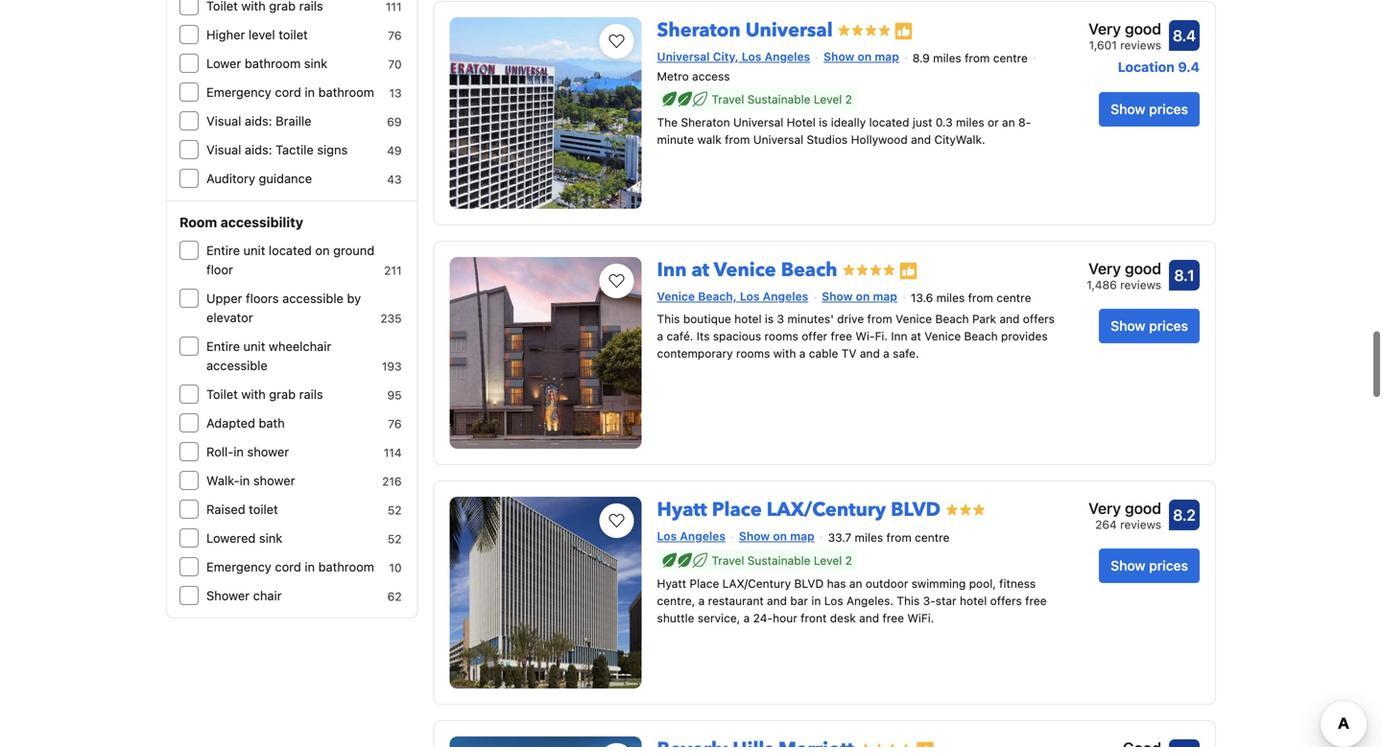 Task type: describe. For each thing, give the bounding box(es) containing it.
floors
[[246, 291, 279, 306]]

with inside this boutique hotel is 3 minutes' drive from venice beach park and offers a café. its spacious rooms offer free wi-fi. inn at venice beach provides contemporary rooms with a cable tv and a safe.
[[773, 347, 796, 360]]

entire for entire unit located on ground floor 211
[[206, 243, 240, 258]]

entire unit located on ground floor 211
[[206, 243, 402, 277]]

ideally
[[831, 116, 866, 129]]

swimming
[[912, 577, 966, 591]]

8.9
[[912, 51, 930, 65]]

braille
[[276, 114, 311, 128]]

show down 1,486
[[1111, 318, 1146, 334]]

raised toilet
[[206, 502, 278, 517]]

0 vertical spatial very good element
[[1088, 17, 1161, 40]]

lax/century for hyatt place lax/century blvd has an outdoor swimming pool, fitness centre, a restaurant and bar in los angeles. this 3-star hotel offers free shuttle service, a 24-hour front desk and free wifi.
[[722, 577, 791, 591]]

service,
[[698, 612, 740, 625]]

signs
[[317, 143, 348, 157]]

map for sheraton universal
[[875, 50, 899, 63]]

and down angeles.
[[859, 612, 879, 625]]

in down adapted bath
[[234, 445, 244, 459]]

pool,
[[969, 577, 996, 591]]

an inside hyatt place lax/century blvd has an outdoor swimming pool, fitness centre, a restaurant and bar in los angeles. this 3-star hotel offers free shuttle service, a 24-hour front desk and free wifi.
[[849, 577, 862, 591]]

aids: for tactile
[[245, 143, 272, 157]]

264
[[1095, 518, 1117, 532]]

1 vertical spatial beach
[[935, 312, 969, 326]]

fitness
[[999, 577, 1036, 591]]

good element
[[1096, 737, 1161, 748]]

8-
[[1018, 116, 1031, 129]]

shower for walk-in shower
[[253, 474, 295, 488]]

offers inside this boutique hotel is 3 minutes' drive from venice beach park and offers a café. its spacious rooms offer free wi-fi. inn at venice beach provides contemporary rooms with a cable tv and a safe.
[[1023, 312, 1055, 326]]

scored 7.4 element
[[1169, 740, 1200, 748]]

free inside this boutique hotel is 3 minutes' drive from venice beach park and offers a café. its spacious rooms offer free wi-fi. inn at venice beach provides contemporary rooms with a cable tv and a safe.
[[831, 330, 852, 343]]

desk
[[830, 612, 856, 625]]

place for hyatt place lax/century blvd
[[712, 497, 762, 524]]

hotel inside hyatt place lax/century blvd has an outdoor swimming pool, fitness centre, a restaurant and bar in los angeles. this 3-star hotel offers free shuttle service, a 24-hour front desk and free wifi.
[[960, 594, 987, 608]]

very good 264 reviews
[[1088, 500, 1161, 532]]

inn at venice beach image
[[450, 257, 642, 449]]

beach inside "link"
[[781, 257, 837, 284]]

inn at venice beach
[[657, 257, 837, 284]]

show on map for hyatt place lax/century blvd
[[739, 530, 814, 543]]

hyatt place lax/century blvd has an outdoor swimming pool, fitness centre, a restaurant and bar in los angeles. this 3-star hotel offers free shuttle service, a 24-hour front desk and free wifi.
[[657, 577, 1047, 625]]

map for hyatt place lax/century blvd
[[790, 530, 814, 543]]

show up drive
[[822, 290, 853, 303]]

this inside this boutique hotel is 3 minutes' drive from venice beach park and offers a café. its spacious rooms offer free wi-fi. inn at venice beach provides contemporary rooms with a cable tv and a safe.
[[657, 312, 680, 326]]

level
[[249, 27, 275, 42]]

outdoor
[[866, 577, 908, 591]]

at inside "link"
[[692, 257, 709, 284]]

1,601
[[1089, 38, 1117, 52]]

angeles for sheraton universal
[[765, 50, 810, 63]]

venice beach, los angeles
[[657, 290, 808, 303]]

toilet
[[206, 387, 238, 402]]

an inside the sheraton universal hotel is ideally located just 0.3 miles or an 8- minute walk from universal studios hollywood and citywalk.
[[1002, 116, 1015, 129]]

193
[[382, 360, 402, 373]]

higher
[[206, 27, 245, 42]]

hyatt place lax/century blvd link
[[657, 489, 941, 524]]

emergency for 13
[[206, 85, 271, 99]]

accessible inside upper floors accessible by elevator
[[282, 291, 344, 306]]

visual for visual aids: braille
[[206, 114, 241, 128]]

8.2
[[1173, 506, 1196, 525]]

front
[[801, 612, 827, 625]]

1 vertical spatial rooms
[[736, 347, 770, 360]]

3
[[777, 312, 784, 326]]

111
[[386, 0, 402, 13]]

very good 1,601 reviews
[[1088, 20, 1161, 52]]

visual aids: tactile signs
[[206, 143, 348, 157]]

lower bathroom sink
[[206, 56, 327, 71]]

toilet with grab rails
[[206, 387, 323, 402]]

24-
[[753, 612, 773, 625]]

blvd for hyatt place lax/century blvd
[[891, 497, 941, 524]]

universal up universal city, los angeles
[[745, 17, 833, 44]]

from for 8.9 miles from centre metro access
[[965, 51, 990, 65]]

auditory guidance
[[206, 171, 312, 186]]

auditory
[[206, 171, 255, 186]]

from inside the sheraton universal hotel is ideally located just 0.3 miles or an 8- minute walk from universal studios hollywood and citywalk.
[[725, 133, 750, 147]]

centre for blvd
[[915, 531, 950, 545]]

2 vertical spatial beach
[[964, 330, 998, 343]]

rails
[[299, 387, 323, 402]]

los angeles
[[657, 530, 726, 543]]

adapted
[[206, 416, 255, 430]]

sheraton universal
[[657, 17, 833, 44]]

hollywood
[[851, 133, 908, 147]]

2 vertical spatial angeles
[[680, 530, 726, 543]]

raised
[[206, 502, 245, 517]]

travel for place
[[712, 554, 744, 568]]

bathroom for 10
[[318, 560, 374, 574]]

hyatt for hyatt place lax/century blvd
[[657, 497, 707, 524]]

8.9 miles from centre metro access
[[657, 51, 1028, 83]]

universal left hotel
[[733, 116, 783, 129]]

in up raised toilet
[[240, 474, 250, 488]]

floor
[[206, 262, 233, 277]]

the sheraton universal hotel is ideally located just 0.3 miles or an 8- minute walk from universal studios hollywood and citywalk.
[[657, 116, 1031, 147]]

location
[[1118, 59, 1175, 75]]

wifi.
[[907, 612, 934, 625]]

and down wi-
[[860, 347, 880, 360]]

1 horizontal spatial sink
[[304, 56, 327, 71]]

bar
[[790, 594, 808, 608]]

has
[[827, 577, 846, 591]]

shuttle
[[657, 612, 694, 625]]

sheraton inside the sheraton universal hotel is ideally located just 0.3 miles or an 8- minute walk from universal studios hollywood and citywalk.
[[681, 116, 730, 129]]

wi-
[[855, 330, 875, 343]]

69
[[387, 115, 402, 129]]

unit for wheelchair
[[243, 339, 265, 354]]

studios
[[807, 133, 848, 147]]

provides
[[1001, 330, 1048, 343]]

a down fi.
[[883, 347, 890, 360]]

or
[[988, 116, 999, 129]]

unit for located
[[243, 243, 265, 258]]

49
[[387, 144, 402, 157]]

70
[[388, 58, 402, 71]]

centre,
[[657, 594, 695, 608]]

just
[[913, 116, 932, 129]]

entire for entire unit wheelchair accessible
[[206, 339, 240, 354]]

lowered sink
[[206, 531, 282, 546]]

the
[[657, 116, 678, 129]]

show down 264
[[1111, 558, 1146, 574]]

cord for 13
[[275, 85, 301, 99]]

park
[[972, 312, 996, 326]]

1 show prices from the top
[[1111, 101, 1188, 117]]

scored 8.2 element
[[1169, 500, 1200, 531]]

level for universal
[[814, 93, 842, 106]]

bathroom for 13
[[318, 85, 374, 99]]

reviews for hyatt place lax/century blvd
[[1120, 518, 1161, 532]]

1,486
[[1087, 278, 1117, 292]]

visual for visual aids: tactile signs
[[206, 143, 241, 157]]

and up hour
[[767, 594, 787, 608]]

beach,
[[698, 290, 737, 303]]

show prices button for beach
[[1099, 309, 1200, 344]]

walk-in shower
[[206, 474, 295, 488]]

located inside the sheraton universal hotel is ideally located just 0.3 miles or an 8- minute walk from universal studios hollywood and citywalk.
[[869, 116, 909, 129]]

0 vertical spatial sheraton
[[657, 17, 741, 44]]

this property is part of our preferred partner programme. it is committed to providing commendable service and good value. it will pay us a higher commission if you make a booking. image for inn at venice beach
[[899, 262, 918, 281]]

in left 10 on the bottom left
[[305, 560, 315, 574]]

on inside entire unit located on ground floor 211
[[315, 243, 330, 258]]

travel sustainable level 2 for place
[[712, 554, 852, 568]]

its
[[697, 330, 710, 343]]

62
[[387, 590, 402, 604]]

on for sheraton universal
[[858, 50, 872, 63]]

211
[[384, 264, 402, 277]]

this boutique hotel is 3 minutes' drive from venice beach park and offers a café. its spacious rooms offer free wi-fi. inn at venice beach provides contemporary rooms with a cable tv and a safe.
[[657, 312, 1055, 360]]

level for place
[[814, 554, 842, 568]]

miles for 33.7 miles from centre
[[855, 531, 883, 545]]

lower
[[206, 56, 241, 71]]

spacious
[[713, 330, 761, 343]]

is inside this boutique hotel is 3 minutes' drive from venice beach park and offers a café. its spacious rooms offer free wi-fi. inn at venice beach provides contemporary rooms with a cable tv and a safe.
[[765, 312, 774, 326]]

los inside hyatt place lax/century blvd has an outdoor swimming pool, fitness centre, a restaurant and bar in los angeles. this 3-star hotel offers free shuttle service, a 24-hour front desk and free wifi.
[[824, 594, 843, 608]]

visual aids: braille
[[206, 114, 311, 128]]

10
[[389, 561, 402, 575]]

fi.
[[875, 330, 888, 343]]

hotel
[[787, 116, 816, 129]]

very inside very good 1,601 reviews
[[1088, 20, 1121, 38]]



Task type: locate. For each thing, give the bounding box(es) containing it.
1 vertical spatial travel sustainable level 2
[[712, 554, 852, 568]]

located
[[869, 116, 909, 129], [269, 243, 312, 258]]

very good element left 8.2 at the bottom right of page
[[1088, 497, 1161, 520]]

unit down accessibility
[[243, 243, 265, 258]]

chair
[[253, 589, 282, 603]]

1 vertical spatial cord
[[275, 560, 301, 574]]

unit
[[243, 243, 265, 258], [243, 339, 265, 354]]

1 vertical spatial this
[[897, 594, 920, 608]]

level up has
[[814, 554, 842, 568]]

by
[[347, 291, 361, 306]]

wheelchair
[[269, 339, 331, 354]]

miles for 13.6 miles from centre
[[936, 291, 965, 305]]

1 vertical spatial entire
[[206, 339, 240, 354]]

from right walk
[[725, 133, 750, 147]]

lax/century for hyatt place lax/century blvd
[[767, 497, 886, 524]]

free down fitness
[[1025, 594, 1047, 608]]

2 travel sustainable level 2 from the top
[[712, 554, 852, 568]]

on up drive
[[856, 290, 870, 303]]

8.1
[[1174, 266, 1194, 285]]

toilet right level
[[279, 27, 308, 42]]

2 horizontal spatial free
[[1025, 594, 1047, 608]]

2 travel from the top
[[712, 554, 744, 568]]

travel sustainable level 2 up hotel
[[712, 93, 852, 106]]

beach down park
[[964, 330, 998, 343]]

very for hyatt place lax/century blvd
[[1088, 500, 1121, 518]]

hyatt place lax/century blvd
[[657, 497, 941, 524]]

0 vertical spatial inn
[[657, 257, 687, 284]]

2 good from the top
[[1125, 260, 1161, 278]]

0.3
[[936, 116, 953, 129]]

aids: down visual aids: braille
[[245, 143, 272, 157]]

this property is part of our preferred partner programme. it is committed to providing commendable service and good value. it will pay us a higher commission if you make a booking. image
[[894, 22, 913, 41], [899, 262, 918, 281], [899, 262, 918, 281]]

1 very from the top
[[1088, 20, 1121, 38]]

and inside the sheraton universal hotel is ideally located just 0.3 miles or an 8- minute walk from universal studios hollywood and citywalk.
[[911, 133, 931, 147]]

0 horizontal spatial sink
[[259, 531, 282, 546]]

sheraton universal link
[[657, 10, 833, 44]]

emergency cord in bathroom for 13
[[206, 85, 374, 99]]

universal
[[745, 17, 833, 44], [657, 50, 710, 63], [733, 116, 783, 129], [753, 133, 803, 147]]

reviews inside 'very good 1,486 reviews'
[[1120, 278, 1161, 292]]

1 horizontal spatial inn
[[891, 330, 907, 343]]

2 very from the top
[[1088, 260, 1121, 278]]

good inside very good 1,601 reviews
[[1125, 20, 1161, 38]]

0 vertical spatial map
[[875, 50, 899, 63]]

reviews for inn at venice beach
[[1120, 278, 1161, 292]]

at up beach,
[[692, 257, 709, 284]]

scored 8.4 element
[[1169, 20, 1200, 51]]

angeles up centre,
[[680, 530, 726, 543]]

1 entire from the top
[[206, 243, 240, 258]]

very good 1,486 reviews
[[1087, 260, 1161, 292]]

2 show prices button from the top
[[1099, 309, 1200, 344]]

prices down 8.2 at the bottom right of page
[[1149, 558, 1188, 574]]

very good element for hyatt place lax/century blvd
[[1088, 497, 1161, 520]]

emergency up the shower chair
[[206, 560, 271, 574]]

show on map for inn at venice beach
[[822, 290, 897, 303]]

0 horizontal spatial is
[[765, 312, 774, 326]]

1 horizontal spatial is
[[819, 116, 828, 129]]

1 52 from the top
[[388, 504, 402, 517]]

52 for raised toilet
[[388, 504, 402, 517]]

216
[[382, 475, 402, 489]]

good for hyatt place lax/century blvd
[[1125, 500, 1161, 518]]

bath
[[259, 416, 285, 430]]

inn right fi.
[[891, 330, 907, 343]]

miles right "13.6"
[[936, 291, 965, 305]]

1 vertical spatial is
[[765, 312, 774, 326]]

show prices down 'very good 1,486 reviews'
[[1111, 318, 1188, 334]]

2 level from the top
[[814, 554, 842, 568]]

1 emergency cord in bathroom from the top
[[206, 85, 374, 99]]

a left 24-
[[743, 612, 750, 625]]

0 vertical spatial show prices
[[1111, 101, 1188, 117]]

1 vertical spatial 2
[[845, 554, 852, 568]]

show on map up drive
[[822, 290, 897, 303]]

1 horizontal spatial toilet
[[279, 27, 308, 42]]

show prices for blvd
[[1111, 558, 1188, 574]]

universal down hotel
[[753, 133, 803, 147]]

3 very from the top
[[1088, 500, 1121, 518]]

los up centre,
[[657, 530, 677, 543]]

52 for lowered sink
[[388, 533, 402, 546]]

0 vertical spatial travel
[[712, 93, 744, 106]]

1 horizontal spatial with
[[773, 347, 796, 360]]

inn at venice beach link
[[657, 250, 837, 284]]

0 vertical spatial offers
[[1023, 312, 1055, 326]]

beach
[[781, 257, 837, 284], [935, 312, 969, 326], [964, 330, 998, 343]]

1 level from the top
[[814, 93, 842, 106]]

reviews inside the very good 264 reviews
[[1120, 518, 1161, 532]]

1 sustainable from the top
[[747, 93, 810, 106]]

bathroom left 10 on the bottom left
[[318, 560, 374, 574]]

1 vertical spatial offers
[[990, 594, 1022, 608]]

0 horizontal spatial located
[[269, 243, 312, 258]]

blvd for hyatt place lax/century blvd has an outdoor swimming pool, fitness centre, a restaurant and bar in los angeles. this 3-star hotel offers free shuttle service, a 24-hour front desk and free wifi.
[[794, 577, 824, 591]]

reviews right 264
[[1120, 518, 1161, 532]]

very good element up location
[[1088, 17, 1161, 40]]

inn up boutique
[[657, 257, 687, 284]]

114
[[384, 446, 402, 460]]

13.6
[[911, 291, 933, 305]]

rooms
[[764, 330, 798, 343], [736, 347, 770, 360]]

1 vertical spatial very good element
[[1087, 257, 1161, 280]]

hyatt inside hyatt place lax/century blvd has an outdoor swimming pool, fitness centre, a restaurant and bar in los angeles. this 3-star hotel offers free shuttle service, a 24-hour front desk and free wifi.
[[657, 577, 686, 591]]

hotel inside this boutique hotel is 3 minutes' drive from venice beach park and offers a café. its spacious rooms offer free wi-fi. inn at venice beach provides contemporary rooms with a cable tv and a safe.
[[734, 312, 762, 326]]

from
[[965, 51, 990, 65], [725, 133, 750, 147], [968, 291, 993, 305], [867, 312, 892, 326], [886, 531, 912, 545]]

9.4
[[1178, 59, 1200, 75]]

lax/century inside "link"
[[767, 497, 886, 524]]

0 vertical spatial cord
[[275, 85, 301, 99]]

shower chair
[[206, 589, 282, 603]]

from for 33.7 miles from centre
[[886, 531, 912, 545]]

0 vertical spatial good
[[1125, 20, 1161, 38]]

place up los angeles
[[712, 497, 762, 524]]

sustainable
[[747, 93, 810, 106], [747, 554, 810, 568]]

show on map for sheraton universal
[[824, 50, 899, 63]]

2 vertical spatial good
[[1125, 500, 1161, 518]]

on for hyatt place lax/century blvd
[[773, 530, 787, 543]]

very good element for inn at venice beach
[[1087, 257, 1161, 280]]

scored 8.1 element
[[1169, 260, 1200, 291]]

0 vertical spatial free
[[831, 330, 852, 343]]

an right "or"
[[1002, 116, 1015, 129]]

1 aids: from the top
[[245, 114, 272, 128]]

angeles down sheraton universal
[[765, 50, 810, 63]]

2 reviews from the top
[[1120, 278, 1161, 292]]

0 horizontal spatial blvd
[[794, 577, 824, 591]]

aids: for braille
[[245, 114, 272, 128]]

minutes'
[[787, 312, 834, 326]]

on left '8.9'
[[858, 50, 872, 63]]

accessible up toilet
[[206, 358, 268, 373]]

13
[[389, 86, 402, 100]]

2 vertical spatial prices
[[1149, 558, 1188, 574]]

2 vertical spatial show prices button
[[1099, 549, 1200, 584]]

on for inn at venice beach
[[856, 290, 870, 303]]

1 2 from the top
[[845, 93, 852, 106]]

los down the inn at venice beach
[[740, 290, 760, 303]]

show prices down location
[[1111, 101, 1188, 117]]

angeles.
[[846, 594, 893, 608]]

show prices button for blvd
[[1099, 549, 1200, 584]]

1 show prices button from the top
[[1099, 92, 1200, 127]]

1 good from the top
[[1125, 20, 1161, 38]]

this up café.
[[657, 312, 680, 326]]

1 horizontal spatial accessible
[[282, 291, 344, 306]]

accessible inside the entire unit wheelchair accessible
[[206, 358, 268, 373]]

1 vertical spatial map
[[873, 290, 897, 303]]

1 vertical spatial very
[[1088, 260, 1121, 278]]

roll-in shower
[[206, 445, 289, 459]]

show down 'hyatt place lax/century blvd'
[[739, 530, 770, 543]]

citywalk.
[[934, 133, 985, 147]]

2 unit from the top
[[243, 339, 265, 354]]

1 vertical spatial located
[[269, 243, 312, 258]]

show on map
[[824, 50, 899, 63], [822, 290, 897, 303], [739, 530, 814, 543]]

1 vertical spatial travel
[[712, 554, 744, 568]]

1 reviews from the top
[[1120, 38, 1161, 52]]

show prices down the very good 264 reviews on the right bottom
[[1111, 558, 1188, 574]]

1 cord from the top
[[275, 85, 301, 99]]

cord for 10
[[275, 560, 301, 574]]

2 52 from the top
[[388, 533, 402, 546]]

this inside hyatt place lax/century blvd has an outdoor swimming pool, fitness centre, a restaurant and bar in los angeles. this 3-star hotel offers free shuttle service, a 24-hour front desk and free wifi.
[[897, 594, 920, 608]]

2 for universal
[[845, 93, 852, 106]]

1 horizontal spatial this
[[897, 594, 920, 608]]

hotel up spacious
[[734, 312, 762, 326]]

guidance
[[259, 171, 312, 186]]

entire up floor at the left
[[206, 243, 240, 258]]

hour
[[773, 612, 797, 625]]

2 aids: from the top
[[245, 143, 272, 157]]

0 vertical spatial visual
[[206, 114, 241, 128]]

0 vertical spatial with
[[773, 347, 796, 360]]

very inside the very good 264 reviews
[[1088, 500, 1121, 518]]

1 vertical spatial place
[[690, 577, 719, 591]]

upper
[[206, 291, 242, 306]]

2 vertical spatial free
[[882, 612, 904, 625]]

1 vertical spatial 76
[[388, 417, 402, 431]]

prices for beach
[[1149, 318, 1188, 334]]

1 vertical spatial centre
[[996, 291, 1031, 305]]

76 for adapted bath
[[388, 417, 402, 431]]

0 vertical spatial very
[[1088, 20, 1121, 38]]

3 show prices from the top
[[1111, 558, 1188, 574]]

centre inside 8.9 miles from centre metro access
[[993, 51, 1028, 65]]

toilet down "walk-in shower"
[[249, 502, 278, 517]]

from for 13.6 miles from centre
[[968, 291, 993, 305]]

good left 8.1
[[1125, 260, 1161, 278]]

place up centre,
[[690, 577, 719, 591]]

1 emergency from the top
[[206, 85, 271, 99]]

adapted bath
[[206, 416, 285, 430]]

blvd inside hyatt place lax/century blvd has an outdoor swimming pool, fitness centre, a restaurant and bar in los angeles. this 3-star hotel offers free shuttle service, a 24-hour front desk and free wifi.
[[794, 577, 824, 591]]

centre up the 8-
[[993, 51, 1028, 65]]

2 entire from the top
[[206, 339, 240, 354]]

travel sustainable level 2 for universal
[[712, 93, 852, 106]]

bathroom left the 13 at the left top
[[318, 85, 374, 99]]

0 vertical spatial this
[[657, 312, 680, 326]]

1 vertical spatial prices
[[1149, 318, 1188, 334]]

0 vertical spatial level
[[814, 93, 842, 106]]

level up ideally
[[814, 93, 842, 106]]

1 vertical spatial an
[[849, 577, 862, 591]]

show prices for beach
[[1111, 318, 1188, 334]]

hotel down the pool,
[[960, 594, 987, 608]]

0 vertical spatial an
[[1002, 116, 1015, 129]]

travel sustainable level 2
[[712, 93, 852, 106], [712, 554, 852, 568]]

entire down elevator
[[206, 339, 240, 354]]

miles inside the sheraton universal hotel is ideally located just 0.3 miles or an 8- minute walk from universal studios hollywood and citywalk.
[[956, 116, 984, 129]]

0 vertical spatial rooms
[[764, 330, 798, 343]]

76
[[388, 29, 402, 42], [388, 417, 402, 431]]

this property is part of our preferred partner programme. it is committed to providing commendable service and good value. it will pay us a higher commission if you make a booking. image for sheraton universal
[[894, 22, 913, 41]]

0 vertical spatial prices
[[1149, 101, 1188, 117]]

2 2 from the top
[[845, 554, 852, 568]]

room accessibility
[[179, 215, 303, 230]]

0 horizontal spatial toilet
[[249, 502, 278, 517]]

reviews up location
[[1120, 38, 1161, 52]]

0 vertical spatial centre
[[993, 51, 1028, 65]]

bathroom
[[245, 56, 301, 71], [318, 85, 374, 99], [318, 560, 374, 574]]

good for inn at venice beach
[[1125, 260, 1161, 278]]

76 for higher level toilet
[[388, 29, 402, 42]]

at inside this boutique hotel is 3 minutes' drive from venice beach park and offers a café. its spacious rooms offer free wi-fi. inn at venice beach provides contemporary rooms with a cable tv and a safe.
[[911, 330, 921, 343]]

free left wifi.
[[882, 612, 904, 625]]

city,
[[713, 50, 739, 63]]

0 vertical spatial emergency cord in bathroom
[[206, 85, 374, 99]]

2 sustainable from the top
[[747, 554, 810, 568]]

reviews
[[1120, 38, 1161, 52], [1120, 278, 1161, 292], [1120, 518, 1161, 532]]

2 cord from the top
[[275, 560, 301, 574]]

0 vertical spatial emergency
[[206, 85, 271, 99]]

offers down fitness
[[990, 594, 1022, 608]]

inn inside this boutique hotel is 3 minutes' drive from venice beach park and offers a café. its spacious rooms offer free wi-fi. inn at venice beach provides contemporary rooms with a cable tv and a safe.
[[891, 330, 907, 343]]

map for inn at venice beach
[[873, 290, 897, 303]]

0 vertical spatial unit
[[243, 243, 265, 258]]

lax/century up 33.7
[[767, 497, 886, 524]]

sustainable up hotel
[[747, 93, 810, 106]]

1 horizontal spatial blvd
[[891, 497, 941, 524]]

sink up braille
[[304, 56, 327, 71]]

2 prices from the top
[[1149, 318, 1188, 334]]

boutique
[[683, 312, 731, 326]]

lowered
[[206, 531, 256, 546]]

is inside the sheraton universal hotel is ideally located just 0.3 miles or an 8- minute walk from universal studios hollywood and citywalk.
[[819, 116, 828, 129]]

reviews inside very good 1,601 reviews
[[1120, 38, 1161, 52]]

0 vertical spatial aids:
[[245, 114, 272, 128]]

in up braille
[[305, 85, 315, 99]]

blvd inside "link"
[[891, 497, 941, 524]]

with down 3 in the top right of the page
[[773, 347, 796, 360]]

angeles up 3 in the top right of the page
[[763, 290, 808, 303]]

3 good from the top
[[1125, 500, 1161, 518]]

universal city, los angeles
[[657, 50, 810, 63]]

emergency for 10
[[206, 560, 271, 574]]

1 vertical spatial reviews
[[1120, 278, 1161, 292]]

this property is part of our preferred partner programme. it is committed to providing commendable service and good value. it will pay us a higher commission if you make a booking. image
[[894, 22, 913, 41], [916, 742, 935, 748], [916, 742, 935, 748]]

and up provides
[[1000, 312, 1020, 326]]

2 vertical spatial map
[[790, 530, 814, 543]]

hyatt up los angeles
[[657, 497, 707, 524]]

located up hollywood
[[869, 116, 909, 129]]

good
[[1125, 20, 1161, 38], [1125, 260, 1161, 278], [1125, 500, 1161, 518]]

entire inside the entire unit wheelchair accessible
[[206, 339, 240, 354]]

is up studios
[[819, 116, 828, 129]]

venice
[[714, 257, 776, 284], [657, 290, 695, 303], [896, 312, 932, 326], [925, 330, 961, 343]]

shower for roll-in shower
[[247, 445, 289, 459]]

hyatt place lax/century blvd image
[[450, 497, 642, 689]]

on
[[858, 50, 872, 63], [315, 243, 330, 258], [856, 290, 870, 303], [773, 530, 787, 543]]

3-
[[923, 594, 936, 608]]

good up location
[[1125, 20, 1161, 38]]

offers inside hyatt place lax/century blvd has an outdoor swimming pool, fitness centre, a restaurant and bar in los angeles. this 3-star hotel offers free shuttle service, a 24-hour front desk and free wifi.
[[990, 594, 1022, 608]]

a up service,
[[698, 594, 705, 608]]

angeles for inn at venice beach
[[763, 290, 808, 303]]

angeles
[[765, 50, 810, 63], [763, 290, 808, 303], [680, 530, 726, 543]]

entire inside entire unit located on ground floor 211
[[206, 243, 240, 258]]

2 visual from the top
[[206, 143, 241, 157]]

offers
[[1023, 312, 1055, 326], [990, 594, 1022, 608]]

room
[[179, 215, 217, 230]]

0 vertical spatial toilet
[[279, 27, 308, 42]]

travel up restaurant
[[712, 554, 744, 568]]

very good element
[[1088, 17, 1161, 40], [1087, 257, 1161, 280], [1088, 497, 1161, 520]]

travel for universal
[[712, 93, 744, 106]]

visual up auditory
[[206, 143, 241, 157]]

sheraton universal image
[[450, 17, 642, 209]]

drive
[[837, 312, 864, 326]]

this left 3-
[[897, 594, 920, 608]]

and
[[911, 133, 931, 147], [1000, 312, 1020, 326], [860, 347, 880, 360], [767, 594, 787, 608], [859, 612, 879, 625]]

1 unit from the top
[[243, 243, 265, 258]]

bathroom down level
[[245, 56, 301, 71]]

1 horizontal spatial located
[[869, 116, 909, 129]]

1 hyatt from the top
[[657, 497, 707, 524]]

a left café.
[[657, 330, 663, 343]]

very good element left 8.1
[[1087, 257, 1161, 280]]

2 hyatt from the top
[[657, 577, 686, 591]]

centre for beach
[[996, 291, 1031, 305]]

1 travel from the top
[[712, 93, 744, 106]]

2 for place
[[845, 554, 852, 568]]

shower down roll-in shower
[[253, 474, 295, 488]]

venice inside inn at venice beach "link"
[[714, 257, 776, 284]]

this
[[657, 312, 680, 326], [897, 594, 920, 608]]

and down just
[[911, 133, 931, 147]]

0 vertical spatial bathroom
[[245, 56, 301, 71]]

very for inn at venice beach
[[1088, 260, 1121, 278]]

0 vertical spatial beach
[[781, 257, 837, 284]]

from up fi.
[[867, 312, 892, 326]]

shower down 'bath'
[[247, 445, 289, 459]]

1 vertical spatial unit
[[243, 339, 265, 354]]

beach down 13.6 miles from centre
[[935, 312, 969, 326]]

0 vertical spatial blvd
[[891, 497, 941, 524]]

3 reviews from the top
[[1120, 518, 1161, 532]]

1 vertical spatial show prices
[[1111, 318, 1188, 334]]

lax/century inside hyatt place lax/century blvd has an outdoor swimming pool, fitness centre, a restaurant and bar in los angeles. this 3-star hotel offers free shuttle service, a 24-hour front desk and free wifi.
[[722, 577, 791, 591]]

2 up ideally
[[845, 93, 852, 106]]

an right has
[[849, 577, 862, 591]]

a down offer
[[799, 347, 806, 360]]

with left grab
[[241, 387, 266, 402]]

rooms down spacious
[[736, 347, 770, 360]]

emergency down lower
[[206, 85, 271, 99]]

roll-
[[206, 445, 234, 459]]

1 vertical spatial blvd
[[794, 577, 824, 591]]

good inside the very good 264 reviews
[[1125, 500, 1161, 518]]

0 vertical spatial is
[[819, 116, 828, 129]]

1 vertical spatial visual
[[206, 143, 241, 157]]

contemporary
[[657, 347, 733, 360]]

2 vertical spatial reviews
[[1120, 518, 1161, 532]]

place inside hyatt place lax/century blvd has an outdoor swimming pool, fitness centre, a restaurant and bar in los angeles. this 3-star hotel offers free shuttle service, a 24-hour front desk and free wifi.
[[690, 577, 719, 591]]

from right '8.9'
[[965, 51, 990, 65]]

walk-
[[206, 474, 240, 488]]

place for hyatt place lax/century blvd has an outdoor swimming pool, fitness centre, a restaurant and bar in los angeles. this 3-star hotel offers free shuttle service, a 24-hour front desk and free wifi.
[[690, 577, 719, 591]]

from inside this boutique hotel is 3 minutes' drive from venice beach park and offers a café. its spacious rooms offer free wi-fi. inn at venice beach provides contemporary rooms with a cable tv and a safe.
[[867, 312, 892, 326]]

76 down the 95
[[388, 417, 402, 431]]

sustainable for universal
[[747, 93, 810, 106]]

from inside 8.9 miles from centre metro access
[[965, 51, 990, 65]]

1 visual from the top
[[206, 114, 241, 128]]

0 horizontal spatial this
[[657, 312, 680, 326]]

unit inside entire unit located on ground floor 211
[[243, 243, 265, 258]]

0 horizontal spatial at
[[692, 257, 709, 284]]

0 vertical spatial accessible
[[282, 291, 344, 306]]

very inside 'very good 1,486 reviews'
[[1088, 260, 1121, 278]]

2 vertical spatial show on map
[[739, 530, 814, 543]]

cable
[[809, 347, 838, 360]]

grab
[[269, 387, 296, 402]]

inn inside "link"
[[657, 257, 687, 284]]

1 horizontal spatial an
[[1002, 116, 1015, 129]]

miles for 8.9 miles from centre metro access
[[933, 51, 961, 65]]

1 vertical spatial shower
[[253, 474, 295, 488]]

unit down elevator
[[243, 339, 265, 354]]

0 vertical spatial located
[[869, 116, 909, 129]]

1 vertical spatial hotel
[[960, 594, 987, 608]]

2 vertical spatial very
[[1088, 500, 1121, 518]]

visual
[[206, 114, 241, 128], [206, 143, 241, 157]]

sustainable for place
[[747, 554, 810, 568]]

located inside entire unit located on ground floor 211
[[269, 243, 312, 258]]

show down location
[[1111, 101, 1146, 117]]

centre
[[993, 51, 1028, 65], [996, 291, 1031, 305], [915, 531, 950, 545]]

show prices button
[[1099, 92, 1200, 127], [1099, 309, 1200, 344], [1099, 549, 1200, 584]]

1 vertical spatial inn
[[891, 330, 907, 343]]

prices for blvd
[[1149, 558, 1188, 574]]

0 vertical spatial hotel
[[734, 312, 762, 326]]

place inside "link"
[[712, 497, 762, 524]]

miles right 33.7
[[855, 531, 883, 545]]

1 76 from the top
[[388, 29, 402, 42]]

tactile
[[276, 143, 314, 157]]

2 emergency from the top
[[206, 560, 271, 574]]

visual down lower
[[206, 114, 241, 128]]

in inside hyatt place lax/century blvd has an outdoor swimming pool, fitness centre, a restaurant and bar in los angeles. this 3-star hotel offers free shuttle service, a 24-hour front desk and free wifi.
[[811, 594, 821, 608]]

miles inside 8.9 miles from centre metro access
[[933, 51, 961, 65]]

emergency cord in bathroom up braille
[[206, 85, 374, 99]]

reviews right 1,486
[[1120, 278, 1161, 292]]

1 vertical spatial toilet
[[249, 502, 278, 517]]

3 show prices button from the top
[[1099, 549, 1200, 584]]

at
[[692, 257, 709, 284], [911, 330, 921, 343]]

1 vertical spatial show prices button
[[1099, 309, 1200, 344]]

0 vertical spatial show on map
[[824, 50, 899, 63]]

1 horizontal spatial offers
[[1023, 312, 1055, 326]]

map left "13.6"
[[873, 290, 897, 303]]

0 vertical spatial 2
[[845, 93, 852, 106]]

miles up citywalk. at the top
[[956, 116, 984, 129]]

235
[[380, 312, 402, 325]]

0 vertical spatial reviews
[[1120, 38, 1161, 52]]

1 prices from the top
[[1149, 101, 1188, 117]]

level
[[814, 93, 842, 106], [814, 554, 842, 568]]

3 prices from the top
[[1149, 558, 1188, 574]]

show on map down 'hyatt place lax/century blvd'
[[739, 530, 814, 543]]

2
[[845, 93, 852, 106], [845, 554, 852, 568]]

2 show prices from the top
[[1111, 318, 1188, 334]]

33.7
[[828, 531, 851, 545]]

very
[[1088, 20, 1121, 38], [1088, 260, 1121, 278], [1088, 500, 1121, 518]]

0 vertical spatial angeles
[[765, 50, 810, 63]]

universal up metro
[[657, 50, 710, 63]]

hyatt for hyatt place lax/century blvd has an outdoor swimming pool, fitness centre, a restaurant and bar in los angeles. this 3-star hotel offers free shuttle service, a 24-hour front desk and free wifi.
[[657, 577, 686, 591]]

emergency cord in bathroom for 10
[[206, 560, 374, 574]]

2 emergency cord in bathroom from the top
[[206, 560, 374, 574]]

sustainable up bar at the right of the page
[[747, 554, 810, 568]]

offer
[[802, 330, 827, 343]]

restaurant
[[708, 594, 764, 608]]

café.
[[667, 330, 693, 343]]

los right city,
[[742, 50, 761, 63]]

from up outdoor
[[886, 531, 912, 545]]

1 vertical spatial at
[[911, 330, 921, 343]]

1 vertical spatial free
[[1025, 594, 1047, 608]]

1 vertical spatial sink
[[259, 531, 282, 546]]

1 horizontal spatial free
[[882, 612, 904, 625]]

hyatt up centre,
[[657, 577, 686, 591]]

0 vertical spatial 52
[[388, 504, 402, 517]]

1 travel sustainable level 2 from the top
[[712, 93, 852, 106]]

good inside 'very good 1,486 reviews'
[[1125, 260, 1161, 278]]

free up tv
[[831, 330, 852, 343]]

0 horizontal spatial free
[[831, 330, 852, 343]]

rooms down 3 in the top right of the page
[[764, 330, 798, 343]]

upper floors accessible by elevator
[[206, 291, 361, 325]]

hotel
[[734, 312, 762, 326], [960, 594, 987, 608]]

2 vertical spatial bathroom
[[318, 560, 374, 574]]

0 vertical spatial lax/century
[[767, 497, 886, 524]]

unit inside the entire unit wheelchair accessible
[[243, 339, 265, 354]]

0 horizontal spatial with
[[241, 387, 266, 402]]

0 horizontal spatial an
[[849, 577, 862, 591]]

lax/century
[[767, 497, 886, 524], [722, 577, 791, 591]]

safe.
[[893, 347, 919, 360]]

show up ideally
[[824, 50, 855, 63]]

1 vertical spatial emergency cord in bathroom
[[206, 560, 374, 574]]

entire unit wheelchair accessible
[[206, 339, 331, 373]]

43
[[387, 173, 402, 186]]

hyatt inside "link"
[[657, 497, 707, 524]]

1 vertical spatial show on map
[[822, 290, 897, 303]]

76 up 70
[[388, 29, 402, 42]]

2 76 from the top
[[388, 417, 402, 431]]

tv
[[841, 347, 857, 360]]



Task type: vqa. For each thing, say whether or not it's contained in the screenshot.


